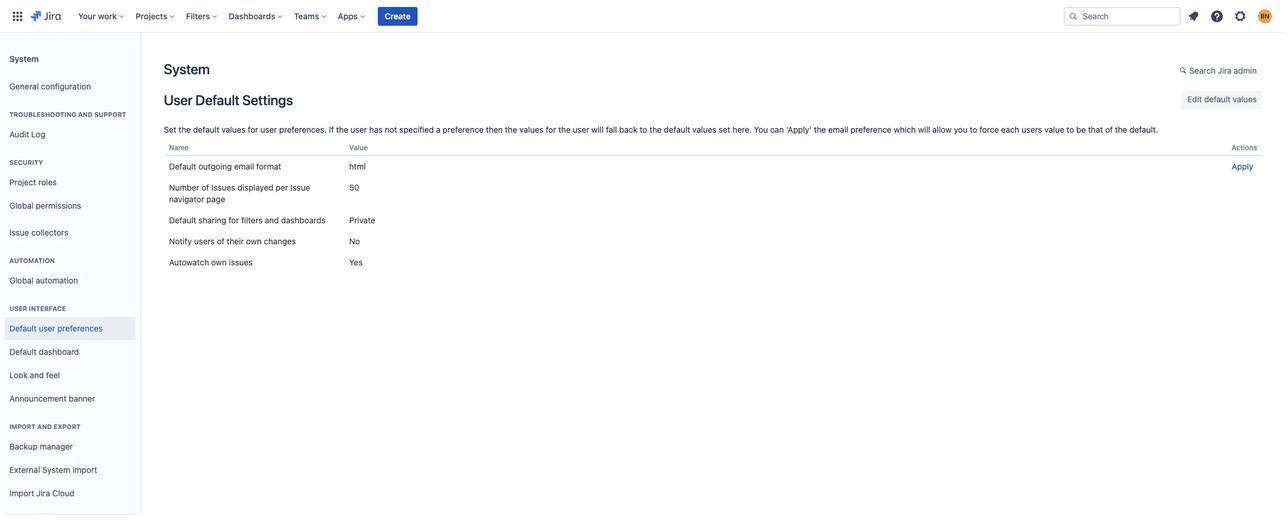 Task type: locate. For each thing, give the bounding box(es) containing it.
announcement banner
[[9, 394, 95, 404]]

preference right a
[[443, 125, 484, 135]]

import for import and export
[[9, 423, 36, 431]]

issue left collectors
[[9, 227, 29, 237]]

user left 'fall'
[[573, 125, 590, 135]]

values down admin
[[1233, 94, 1258, 104]]

0 vertical spatial jira
[[1219, 66, 1232, 75]]

1 vertical spatial global
[[9, 275, 33, 285]]

import
[[9, 423, 36, 431], [72, 465, 97, 475], [9, 488, 34, 498]]

global permissions link
[[5, 194, 136, 218]]

3 the from the left
[[505, 125, 518, 135]]

to left be
[[1067, 125, 1075, 135]]

1 vertical spatial user
[[9, 305, 27, 312]]

import down external on the bottom left
[[9, 488, 34, 498]]

appswitcher icon image
[[11, 9, 25, 23]]

the right the "if" at the top of page
[[336, 125, 349, 135]]

1 global from the top
[[9, 200, 33, 210]]

0 vertical spatial global
[[9, 200, 33, 210]]

default right set
[[193, 125, 219, 135]]

the right set
[[179, 125, 191, 135]]

user for user default settings
[[164, 92, 193, 108]]

email right 'apply'
[[829, 125, 849, 135]]

1 vertical spatial issue
[[9, 227, 29, 237]]

preference left which
[[851, 125, 892, 135]]

apply
[[1232, 162, 1254, 172]]

global inside 'automation' group
[[9, 275, 33, 285]]

1 will from the left
[[592, 125, 604, 135]]

and left feel
[[30, 370, 44, 380]]

create button
[[378, 7, 418, 25]]

0 horizontal spatial email
[[234, 162, 254, 172]]

user default settings
[[164, 92, 293, 108]]

own
[[246, 237, 262, 246], [211, 258, 227, 268]]

1 horizontal spatial preference
[[851, 125, 892, 135]]

user inside group
[[9, 305, 27, 312]]

the left default.
[[1116, 125, 1128, 135]]

for down settings
[[248, 125, 258, 135]]

issue collectors
[[9, 227, 68, 237]]

filters
[[186, 11, 210, 21]]

small image
[[1180, 66, 1190, 75]]

your profile and settings image
[[1259, 9, 1273, 23]]

notify
[[169, 237, 192, 246]]

3 to from the left
[[1067, 125, 1075, 135]]

default right edit
[[1205, 94, 1231, 104]]

projects
[[136, 11, 167, 21]]

of up page
[[202, 183, 209, 193]]

jira inside import and export group
[[36, 488, 50, 498]]

dashboard
[[39, 347, 79, 357]]

users
[[1022, 125, 1043, 135], [194, 237, 215, 246]]

of left their
[[217, 237, 225, 246]]

2 vertical spatial of
[[217, 237, 225, 246]]

issue collectors link
[[5, 221, 136, 245]]

default
[[1205, 94, 1231, 104], [193, 125, 219, 135], [664, 125, 691, 135]]

1 horizontal spatial of
[[217, 237, 225, 246]]

help image
[[1211, 9, 1225, 23]]

displayed
[[238, 183, 274, 193]]

import inside the external system import link
[[72, 465, 97, 475]]

issues
[[229, 258, 253, 268]]

force
[[980, 125, 1000, 135]]

1 horizontal spatial to
[[970, 125, 978, 135]]

0 horizontal spatial of
[[202, 183, 209, 193]]

1 horizontal spatial jira
[[1219, 66, 1232, 75]]

import for import jira cloud
[[9, 488, 34, 498]]

global automation
[[9, 275, 78, 285]]

0 vertical spatial of
[[1106, 125, 1114, 135]]

1 horizontal spatial email
[[829, 125, 849, 135]]

filters button
[[183, 7, 222, 25]]

the
[[179, 125, 191, 135], [336, 125, 349, 135], [505, 125, 518, 135], [559, 125, 571, 135], [650, 125, 662, 135], [814, 125, 827, 135], [1116, 125, 1128, 135]]

apply link
[[1232, 162, 1254, 172]]

of
[[1106, 125, 1114, 135], [202, 183, 209, 193], [217, 237, 225, 246]]

4 the from the left
[[559, 125, 571, 135]]

1 horizontal spatial will
[[919, 125, 931, 135]]

0 horizontal spatial users
[[194, 237, 215, 246]]

settings
[[242, 92, 293, 108]]

user left interface
[[9, 305, 27, 312]]

issue right per
[[291, 183, 310, 193]]

1 vertical spatial jira
[[36, 488, 50, 498]]

the left 'fall'
[[559, 125, 571, 135]]

to right you
[[970, 125, 978, 135]]

for left filters
[[229, 215, 239, 225]]

the right 'apply'
[[814, 125, 827, 135]]

project roles link
[[5, 171, 136, 194]]

jira for import
[[36, 488, 50, 498]]

default left set
[[664, 125, 691, 135]]

value
[[349, 143, 368, 152]]

admin
[[1235, 66, 1258, 75]]

and
[[78, 111, 93, 118], [265, 215, 279, 225], [30, 370, 44, 380], [37, 423, 52, 431]]

will left 'fall'
[[592, 125, 604, 135]]

0 vertical spatial own
[[246, 237, 262, 246]]

0 vertical spatial user
[[164, 92, 193, 108]]

0 vertical spatial import
[[9, 423, 36, 431]]

0 horizontal spatial user
[[9, 305, 27, 312]]

will left allow
[[919, 125, 931, 135]]

1 horizontal spatial own
[[246, 237, 262, 246]]

and up the backup manager
[[37, 423, 52, 431]]

audit log
[[9, 129, 45, 139]]

the right back
[[650, 125, 662, 135]]

global inside security group
[[9, 200, 33, 210]]

jira left admin
[[1219, 66, 1232, 75]]

banner
[[0, 0, 1287, 33]]

user interface
[[9, 305, 66, 312]]

1 horizontal spatial for
[[248, 125, 258, 135]]

to right back
[[640, 125, 648, 135]]

1 horizontal spatial user
[[164, 92, 193, 108]]

user inside group
[[39, 323, 55, 333]]

users right the each
[[1022, 125, 1043, 135]]

system right sidebar navigation icon
[[164, 61, 210, 77]]

set the default values for user preferences. if the user has not specified a preference then the values for the user will fall back to the default values set here. you can 'apply' the email preference which will allow you to force each users value to be that of the default.
[[164, 125, 1159, 135]]

1 vertical spatial users
[[194, 237, 215, 246]]

troubleshooting and support
[[9, 111, 126, 118]]

search jira admin
[[1190, 66, 1258, 75]]

2 vertical spatial import
[[9, 488, 34, 498]]

system down manager
[[42, 465, 70, 475]]

jira left the cloud
[[36, 488, 50, 498]]

system
[[9, 54, 39, 63], [164, 61, 210, 77], [42, 465, 70, 475]]

private
[[349, 215, 375, 225]]

1 vertical spatial of
[[202, 183, 209, 193]]

0 vertical spatial issue
[[291, 183, 310, 193]]

system up general at the top of page
[[9, 54, 39, 63]]

and left support
[[78, 111, 93, 118]]

to
[[640, 125, 648, 135], [970, 125, 978, 135], [1067, 125, 1075, 135]]

user up set
[[164, 92, 193, 108]]

autowatch own issues
[[169, 258, 253, 268]]

1 vertical spatial email
[[234, 162, 254, 172]]

user
[[261, 125, 277, 135], [351, 125, 367, 135], [573, 125, 590, 135], [39, 323, 55, 333]]

1 vertical spatial import
[[72, 465, 97, 475]]

cloud
[[52, 488, 74, 498]]

search jira admin link
[[1174, 62, 1263, 81]]

1 horizontal spatial users
[[1022, 125, 1043, 135]]

0 vertical spatial users
[[1022, 125, 1043, 135]]

user down interface
[[39, 323, 55, 333]]

1 horizontal spatial issue
[[291, 183, 310, 193]]

automation
[[36, 275, 78, 285]]

default down name
[[169, 162, 196, 172]]

and inside user interface group
[[30, 370, 44, 380]]

apps button
[[335, 7, 370, 25]]

default left settings
[[196, 92, 239, 108]]

teams
[[294, 11, 319, 21]]

import inside import jira cloud link
[[9, 488, 34, 498]]

backup
[[9, 442, 38, 452]]

interface
[[29, 305, 66, 312]]

1 horizontal spatial system
[[42, 465, 70, 475]]

value
[[1045, 125, 1065, 135]]

jira
[[1219, 66, 1232, 75], [36, 488, 50, 498]]

0 horizontal spatial own
[[211, 258, 227, 268]]

2 horizontal spatial system
[[164, 61, 210, 77]]

which
[[894, 125, 916, 135]]

global down automation
[[9, 275, 33, 285]]

email up displayed
[[234, 162, 254, 172]]

default user preferences
[[9, 323, 103, 333]]

global permissions
[[9, 200, 81, 210]]

0 horizontal spatial jira
[[36, 488, 50, 498]]

default for for
[[169, 215, 196, 225]]

actions
[[1232, 143, 1258, 152]]

users up autowatch own issues
[[194, 237, 215, 246]]

0 horizontal spatial will
[[592, 125, 604, 135]]

import down backup manager link in the bottom left of the page
[[72, 465, 97, 475]]

2 horizontal spatial to
[[1067, 125, 1075, 135]]

be
[[1077, 125, 1087, 135]]

import up backup
[[9, 423, 36, 431]]

sidebar navigation image
[[128, 47, 153, 70]]

default up notify
[[169, 215, 196, 225]]

changes
[[264, 237, 296, 246]]

preference
[[443, 125, 484, 135], [851, 125, 892, 135]]

2 to from the left
[[970, 125, 978, 135]]

the right then
[[505, 125, 518, 135]]

own right their
[[246, 237, 262, 246]]

values right then
[[520, 125, 544, 135]]

of inside number of issues displayed per issue navigator page
[[202, 183, 209, 193]]

default up look on the bottom of the page
[[9, 347, 37, 357]]

default for preferences
[[9, 323, 37, 333]]

user
[[164, 92, 193, 108], [9, 305, 27, 312]]

default dashboard link
[[5, 341, 136, 364]]

global down project
[[9, 200, 33, 210]]

feel
[[46, 370, 60, 380]]

2 global from the top
[[9, 275, 33, 285]]

default for email
[[169, 162, 196, 172]]

notify users of their own changes
[[169, 237, 296, 246]]

jira image
[[30, 9, 61, 23], [30, 9, 61, 23]]

if
[[329, 125, 334, 135]]

0 horizontal spatial to
[[640, 125, 648, 135]]

default down the user interface on the left bottom
[[9, 323, 37, 333]]

global
[[9, 200, 33, 210], [9, 275, 33, 285]]

search
[[1190, 66, 1216, 75]]

then
[[486, 125, 503, 135]]

set
[[164, 125, 176, 135]]

name
[[169, 143, 189, 152]]

of right that
[[1106, 125, 1114, 135]]

issues
[[211, 183, 235, 193]]

0 horizontal spatial preference
[[443, 125, 484, 135]]

default user preferences link
[[5, 317, 136, 341]]

for right then
[[546, 125, 557, 135]]

edit default values link
[[1182, 91, 1263, 109]]

own left issues
[[211, 258, 227, 268]]

0 horizontal spatial for
[[229, 215, 239, 225]]



Task type: describe. For each thing, give the bounding box(es) containing it.
here.
[[733, 125, 752, 135]]

2 preference from the left
[[851, 125, 892, 135]]

your work button
[[75, 7, 129, 25]]

1 to from the left
[[640, 125, 648, 135]]

backup manager
[[9, 442, 73, 452]]

number of issues displayed per issue navigator page
[[169, 183, 310, 204]]

your work
[[78, 11, 117, 21]]

general configuration
[[9, 81, 91, 91]]

user down settings
[[261, 125, 277, 135]]

configuration
[[41, 81, 91, 91]]

create
[[385, 11, 411, 21]]

primary element
[[7, 0, 1064, 32]]

settings image
[[1234, 9, 1248, 23]]

troubleshooting
[[9, 111, 76, 118]]

external
[[9, 465, 40, 475]]

external system import link
[[5, 459, 136, 482]]

page
[[207, 194, 225, 204]]

preferences.
[[279, 125, 327, 135]]

audit log link
[[5, 123, 136, 146]]

per
[[276, 183, 288, 193]]

number
[[169, 183, 199, 193]]

export
[[54, 423, 81, 431]]

sharing
[[199, 215, 226, 225]]

edit default values
[[1188, 94, 1258, 104]]

dashboards
[[229, 11, 275, 21]]

1 vertical spatial own
[[211, 258, 227, 268]]

import jira cloud
[[9, 488, 74, 498]]

dashboards
[[281, 215, 326, 225]]

not
[[385, 125, 397, 135]]

user for user interface
[[9, 305, 27, 312]]

html
[[349, 162, 366, 172]]

project roles
[[9, 177, 57, 187]]

that
[[1089, 125, 1104, 135]]

import and export
[[9, 423, 81, 431]]

general
[[9, 81, 39, 91]]

automation group
[[5, 245, 136, 296]]

search image
[[1069, 11, 1079, 21]]

50
[[349, 183, 359, 193]]

specified
[[400, 125, 434, 135]]

5 the from the left
[[650, 125, 662, 135]]

announcement
[[9, 394, 67, 404]]

system inside import and export group
[[42, 465, 70, 475]]

troubleshooting and support group
[[5, 98, 136, 150]]

and for export
[[37, 423, 52, 431]]

default dashboard
[[9, 347, 79, 357]]

import and export group
[[5, 411, 136, 516]]

you
[[754, 125, 768, 135]]

2 will from the left
[[919, 125, 931, 135]]

general configuration link
[[5, 75, 136, 98]]

security group
[[5, 146, 136, 221]]

and right filters
[[265, 215, 279, 225]]

1 horizontal spatial default
[[664, 125, 691, 135]]

0 horizontal spatial default
[[193, 125, 219, 135]]

external system import
[[9, 465, 97, 475]]

import jira cloud link
[[5, 482, 136, 506]]

security
[[9, 159, 43, 166]]

work
[[98, 11, 117, 21]]

fall
[[606, 125, 617, 135]]

apps
[[338, 11, 358, 21]]

2 horizontal spatial of
[[1106, 125, 1114, 135]]

permissions
[[36, 200, 81, 210]]

values down user default settings
[[222, 125, 246, 135]]

2 the from the left
[[336, 125, 349, 135]]

user interface group
[[5, 293, 136, 414]]

0 vertical spatial email
[[829, 125, 849, 135]]

0 horizontal spatial issue
[[9, 227, 29, 237]]

6 the from the left
[[814, 125, 827, 135]]

their
[[227, 237, 244, 246]]

has
[[369, 125, 383, 135]]

issue inside number of issues displayed per issue navigator page
[[291, 183, 310, 193]]

default outgoing email format
[[169, 162, 281, 172]]

automation
[[9, 257, 55, 265]]

values left set
[[693, 125, 717, 135]]

notifications image
[[1187, 9, 1201, 23]]

your
[[78, 11, 96, 21]]

filters
[[241, 215, 263, 225]]

banner containing your work
[[0, 0, 1287, 33]]

and for feel
[[30, 370, 44, 380]]

preferences
[[58, 323, 103, 333]]

dashboards button
[[225, 7, 287, 25]]

teams button
[[291, 7, 331, 25]]

and for support
[[78, 111, 93, 118]]

global for global automation
[[9, 275, 33, 285]]

jira for search
[[1219, 66, 1232, 75]]

a
[[436, 125, 441, 135]]

project
[[9, 177, 36, 187]]

1 the from the left
[[179, 125, 191, 135]]

yes
[[349, 258, 363, 268]]

2 horizontal spatial default
[[1205, 94, 1231, 104]]

no
[[349, 237, 360, 246]]

0 horizontal spatial system
[[9, 54, 39, 63]]

announcement banner link
[[5, 387, 136, 411]]

default sharing for filters and dashboards
[[169, 215, 326, 225]]

audit
[[9, 129, 29, 139]]

2 horizontal spatial for
[[546, 125, 557, 135]]

you
[[954, 125, 968, 135]]

banner
[[69, 394, 95, 404]]

manager
[[40, 442, 73, 452]]

default.
[[1130, 125, 1159, 135]]

global for global permissions
[[9, 200, 33, 210]]

edit
[[1188, 94, 1203, 104]]

can
[[771, 125, 784, 135]]

projects button
[[132, 7, 179, 25]]

roles
[[38, 177, 57, 187]]

'apply'
[[787, 125, 812, 135]]

look and feel
[[9, 370, 60, 380]]

allow
[[933, 125, 952, 135]]

user left has
[[351, 125, 367, 135]]

1 preference from the left
[[443, 125, 484, 135]]

7 the from the left
[[1116, 125, 1128, 135]]

set
[[719, 125, 731, 135]]

each
[[1002, 125, 1020, 135]]

support
[[94, 111, 126, 118]]

Search field
[[1064, 7, 1182, 25]]



Task type: vqa. For each thing, say whether or not it's contained in the screenshot.
the topmost The Settings
no



